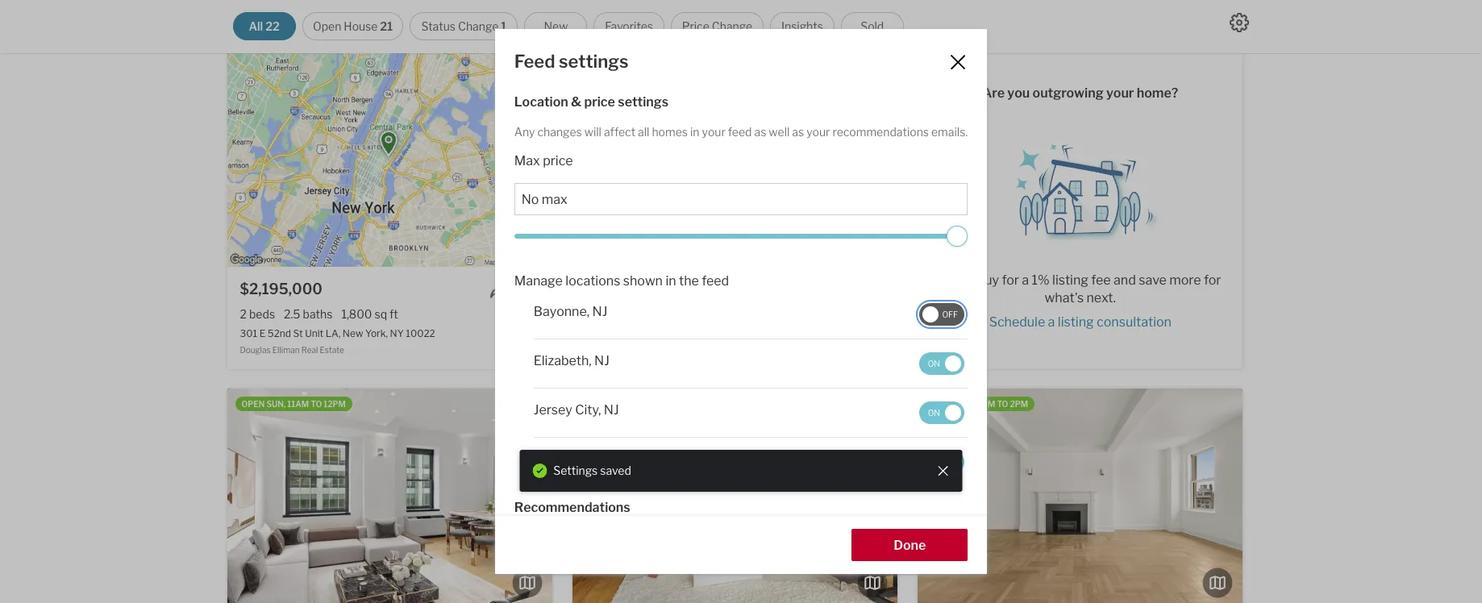 Task type: describe. For each thing, give the bounding box(es) containing it.
0 horizontal spatial 1pm
[[682, 56, 699, 66]]

house
[[344, 19, 378, 33]]

next.
[[1087, 290, 1116, 305]]

saved
[[600, 464, 631, 478]]

1 photo of 291 7th ave #3, new york, ny 10001 image from the left
[[247, 389, 573, 603]]

e for 62nd
[[607, 328, 613, 340]]

changes
[[537, 125, 582, 139]]

ny inside 350 e 62nd st unit 3-b, new york, ny 10065 compass
[[741, 328, 755, 340]]

nj for elizabeth, nj
[[594, 354, 609, 369]]

bayonne, nj
[[534, 304, 607, 320]]

sales
[[366, 3, 387, 12]]

0 vertical spatial feed
[[728, 125, 752, 139]]

price
[[682, 19, 709, 33]]

what's
[[1045, 290, 1084, 305]]

the
[[679, 274, 699, 289]]

1 2 beds from the left
[[240, 307, 275, 321]]

recommendations
[[514, 500, 630, 516]]

harris
[[266, 3, 289, 12]]

recommendations
[[832, 125, 929, 139]]

elizabeth,
[[534, 354, 592, 369]]

residential
[[323, 3, 365, 12]]

1%
[[1032, 272, 1050, 288]]

1,800
[[341, 307, 372, 321]]

douglas
[[240, 345, 271, 355]]

jersey
[[534, 403, 572, 418]]

brown
[[240, 3, 265, 12]]

open for open sun, 11am to 12pm
[[242, 399, 265, 409]]

1 horizontal spatial york,
[[564, 452, 594, 467]]

real
[[301, 345, 318, 355]]

settings saved
[[553, 464, 631, 478]]

fee
[[1091, 272, 1111, 288]]

1
[[501, 19, 507, 33]]

b,
[[683, 328, 692, 340]]

1 horizontal spatial 1pm
[[978, 399, 995, 409]]

outgrowing
[[1033, 85, 1104, 100]]

301
[[240, 328, 257, 340]]

st for 52nd
[[293, 328, 303, 340]]

a inside sell & buy for a 1% listing fee and save more for what's next.
[[1022, 272, 1029, 288]]

1 horizontal spatial your
[[806, 125, 830, 139]]

consultation
[[1097, 314, 1172, 329]]

option group containing all
[[233, 12, 904, 40]]

home?
[[1137, 85, 1178, 100]]

and
[[1114, 272, 1136, 288]]

2 2 from the left
[[585, 307, 592, 321]]

1 vertical spatial feed
[[702, 274, 729, 289]]

are
[[982, 85, 1005, 100]]

york, inside 301 e 52nd st unit la, new york, ny 10022 douglas elliman real estate
[[365, 328, 388, 340]]

Max price slider range field
[[514, 226, 968, 247]]

New radio
[[524, 12, 587, 40]]

homes
[[652, 125, 688, 139]]

feed settings
[[514, 51, 629, 72]]

new down the jersey
[[534, 452, 561, 467]]

sell
[[939, 272, 961, 288]]

all 22
[[249, 19, 280, 33]]

1 horizontal spatial ny
[[597, 452, 615, 467]]

done
[[894, 538, 926, 553]]

estate
[[320, 345, 344, 355]]

corcoran group
[[585, 3, 645, 12]]

3pm
[[666, 399, 684, 409]]

city,
[[575, 403, 601, 418]]

2.5
[[284, 307, 300, 321]]

2 vertical spatial nj
[[604, 403, 619, 418]]

2 photo of 20 pine st ph 42, new york, ny 10005 image from the left
[[227, 389, 552, 603]]

$2,195,000
[[240, 281, 322, 298]]

all
[[638, 125, 649, 139]]

open house 21
[[313, 19, 393, 33]]

settings saved section
[[519, 450, 963, 492]]

max price
[[514, 154, 573, 169]]

0 horizontal spatial your
[[702, 125, 726, 139]]

open for open sun, 11:30am to 1pm
[[587, 56, 610, 66]]

buy
[[977, 272, 999, 288]]

status change 1
[[421, 19, 507, 33]]

will
[[584, 125, 601, 139]]

york, inside 350 e 62nd st unit 3-b, new york, ny 10065 compass
[[716, 328, 739, 340]]

1 as from the left
[[754, 125, 766, 139]]

62nd
[[615, 328, 638, 340]]

you
[[1007, 85, 1030, 100]]

0 vertical spatial price
[[584, 95, 615, 110]]

2 beds from the left
[[594, 307, 620, 321]]

to for 2pm
[[653, 399, 664, 409]]

ft
[[389, 307, 398, 321]]

new inside 301 e 52nd st unit la, new york, ny 10022 douglas elliman real estate
[[343, 328, 363, 340]]

sun, for 11am
[[266, 399, 286, 409]]

max
[[514, 154, 540, 169]]

insights
[[781, 19, 823, 33]]

0 vertical spatial settings
[[559, 51, 629, 72]]

1 for from the left
[[1002, 272, 1019, 288]]

new inside 350 e 62nd st unit 3-b, new york, ny 10065 compass
[[694, 328, 714, 340]]

2 photo of 350 e 62nd st unit 3-b, new york, ny 10065 image from the left
[[572, 46, 897, 267]]

ny inside 301 e 52nd st unit la, new york, ny 10022 douglas elliman real estate
[[390, 328, 404, 340]]

feed
[[514, 51, 555, 72]]

compass
[[585, 345, 621, 355]]

nj for bayonne, nj
[[592, 304, 607, 320]]

baths
[[303, 307, 333, 321]]

350 e 62nd st unit 3-b, new york, ny 10065 compass
[[585, 328, 787, 355]]

Sold radio
[[841, 12, 904, 40]]

Favorites radio
[[594, 12, 664, 40]]

corcoran
[[585, 3, 620, 12]]

st for 62nd
[[640, 328, 650, 340]]

2 photo of 291 7th ave #3, new york, ny 10001 image from the left
[[572, 389, 897, 603]]

2 for from the left
[[1204, 272, 1221, 288]]

2 2 beds from the left
[[585, 307, 620, 321]]

schedule a listing consultation
[[989, 314, 1172, 329]]

any changes will affect all homes in your feed as well as your recommendations emails.
[[514, 125, 968, 139]]

2 horizontal spatial your
[[1106, 85, 1134, 100]]

bayonne,
[[534, 304, 590, 320]]

schedule
[[989, 314, 1045, 329]]

3-
[[673, 328, 683, 340]]

sq
[[375, 307, 387, 321]]

la,
[[326, 328, 341, 340]]

3 photo of 20 pine st ph 42, new york, ny 10005 image from the left
[[552, 389, 877, 603]]



Task type: vqa. For each thing, say whether or not it's contained in the screenshot.
$264,788 on the left of the page
no



Task type: locate. For each thing, give the bounding box(es) containing it.
as left well
[[754, 125, 766, 139]]

1 2 from the left
[[240, 307, 247, 321]]

2 horizontal spatial york,
[[716, 328, 739, 340]]

1,800 sq ft
[[341, 307, 398, 321]]

sun,
[[612, 56, 631, 66], [266, 399, 286, 409], [612, 399, 631, 409], [957, 399, 976, 409]]

ny down city,
[[597, 452, 615, 467]]

locations
[[565, 274, 620, 289]]

new
[[544, 19, 568, 33], [343, 328, 363, 340], [694, 328, 714, 340], [534, 452, 561, 467]]

to
[[669, 56, 680, 66], [311, 399, 322, 409], [653, 399, 664, 409], [997, 399, 1008, 409]]

0 horizontal spatial change
[[458, 19, 499, 33]]

york, down sq
[[365, 328, 388, 340]]

done button
[[852, 529, 968, 561]]

any
[[514, 125, 535, 139]]

ny
[[390, 328, 404, 340], [741, 328, 755, 340], [597, 452, 615, 467]]

Status Change radio
[[410, 12, 518, 40]]

0 horizontal spatial 2
[[240, 307, 247, 321]]

1 e from the left
[[259, 328, 265, 340]]

a left 1%
[[1022, 272, 1029, 288]]

unit
[[305, 328, 324, 340], [652, 328, 671, 340]]

nj right city,
[[604, 403, 619, 418]]

unit inside 350 e 62nd st unit 3-b, new york, ny 10065 compass
[[652, 328, 671, 340]]

1 change from the left
[[458, 19, 499, 33]]

feed left well
[[728, 125, 752, 139]]

1 horizontal spatial change
[[712, 19, 752, 33]]

Price Change radio
[[671, 12, 764, 40]]

0 horizontal spatial 2 beds
[[240, 307, 275, 321]]

change inside radio
[[712, 19, 752, 33]]

in right homes
[[690, 125, 700, 139]]

photo of 291 7th ave #3, new york, ny 10001 image
[[247, 389, 573, 603], [572, 389, 897, 603], [897, 389, 1222, 603]]

favorite button checkbox
[[518, 280, 539, 301]]

1 vertical spatial price
[[543, 154, 573, 169]]

3 photo of 350 e 62nd st unit 3-b, new york, ny 10065 image from the left
[[897, 46, 1222, 267]]

350
[[585, 328, 604, 340]]

0 horizontal spatial e
[[259, 328, 265, 340]]

settings up the location & price settings
[[559, 51, 629, 72]]

change left 1
[[458, 19, 499, 33]]

save
[[1139, 272, 1167, 288]]

listing down what's
[[1058, 314, 1094, 329]]

2pm
[[633, 399, 651, 409], [1010, 399, 1028, 409]]

stevens
[[291, 3, 321, 12]]

1 horizontal spatial in
[[690, 125, 700, 139]]

0 vertical spatial nj
[[592, 304, 607, 320]]

change for price
[[712, 19, 752, 33]]

1 horizontal spatial beds
[[594, 307, 620, 321]]

0 horizontal spatial unit
[[305, 328, 324, 340]]

1 horizontal spatial 2pm
[[1010, 399, 1028, 409]]

1 vertical spatial nj
[[594, 354, 609, 369]]

feed right the
[[702, 274, 729, 289]]

settings up all
[[618, 95, 669, 110]]

2
[[240, 307, 247, 321], [585, 307, 592, 321]]

st right the 62nd
[[640, 328, 650, 340]]

location
[[514, 95, 568, 110]]

your right well
[[806, 125, 830, 139]]

2 up 350
[[585, 307, 592, 321]]

st
[[293, 328, 303, 340], [640, 328, 650, 340]]

301 e 52nd st unit la, new york, ny 10022 douglas elliman real estate
[[240, 328, 435, 355]]

sell & buy for a 1% listing fee and save more for what's next.
[[939, 272, 1221, 305]]

beds
[[249, 307, 275, 321], [594, 307, 620, 321]]

2 beds
[[240, 307, 275, 321], [585, 307, 620, 321]]

1 horizontal spatial 2 beds
[[585, 307, 620, 321]]

are you outgrowing your home?
[[982, 85, 1178, 100]]

new right the b,
[[694, 328, 714, 340]]

1 vertical spatial listing
[[1058, 314, 1094, 329]]

1 st from the left
[[293, 328, 303, 340]]

sun, for 11:30am
[[612, 56, 631, 66]]

as
[[754, 125, 766, 139], [792, 125, 804, 139]]

& up changes
[[571, 95, 581, 110]]

& for sell
[[964, 272, 974, 288]]

1 horizontal spatial for
[[1204, 272, 1221, 288]]

change inside radio
[[458, 19, 499, 33]]

0 horizontal spatial price
[[543, 154, 573, 169]]

0 vertical spatial 1pm
[[682, 56, 699, 66]]

unit for 3-
[[652, 328, 671, 340]]

photo of 60 gramercy park n unit 16a, new york, ny 10010 image
[[593, 389, 918, 603], [918, 389, 1243, 603], [1243, 389, 1482, 603]]

1 horizontal spatial a
[[1048, 314, 1055, 329]]

sun, for 2pm
[[612, 399, 631, 409]]

listing up what's
[[1052, 272, 1088, 288]]

1 photo of 350 e 62nd st unit 3-b, new york, ny 10065 image from the left
[[247, 46, 573, 267]]

2 change from the left
[[712, 19, 752, 33]]

a
[[1022, 272, 1029, 288], [1048, 314, 1055, 329]]

1 horizontal spatial e
[[607, 328, 613, 340]]

2 e from the left
[[607, 328, 613, 340]]

unit inside 301 e 52nd st unit la, new york, ny 10022 douglas elliman real estate
[[305, 328, 324, 340]]

jersey city, nj
[[534, 403, 619, 418]]

price up will
[[584, 95, 615, 110]]

1 horizontal spatial &
[[964, 272, 974, 288]]

e right the 301
[[259, 328, 265, 340]]

new up feed settings
[[544, 19, 568, 33]]

& for location
[[571, 95, 581, 110]]

your right homes
[[702, 125, 726, 139]]

affect
[[604, 125, 635, 139]]

1 horizontal spatial as
[[792, 125, 804, 139]]

0 vertical spatial listing
[[1052, 272, 1088, 288]]

ny left 10065
[[741, 328, 755, 340]]

2 as from the left
[[792, 125, 804, 139]]

1 photo of 60 gramercy park n unit 16a, new york, ny 10010 image from the left
[[593, 389, 918, 603]]

for
[[1002, 272, 1019, 288], [1204, 272, 1221, 288]]

manage locations shown in the feed
[[514, 274, 729, 289]]

0 horizontal spatial as
[[754, 125, 766, 139]]

elliman
[[272, 345, 300, 355]]

photo of 20 pine st ph 42, new york, ny 10005 image
[[0, 389, 227, 603], [227, 389, 552, 603], [552, 389, 877, 603]]

1 vertical spatial settings
[[618, 95, 669, 110]]

in
[[690, 125, 700, 139], [666, 274, 676, 289]]

2.5 baths
[[284, 307, 333, 321]]

2 beds up the 301
[[240, 307, 275, 321]]

new inside option
[[544, 19, 568, 33]]

open
[[587, 56, 610, 66], [242, 399, 265, 409], [587, 399, 610, 409], [932, 399, 955, 409]]

open sun, 1pm to 2pm
[[932, 399, 1028, 409]]

price change
[[682, 19, 752, 33]]

0 vertical spatial in
[[690, 125, 700, 139]]

11am
[[287, 399, 309, 409]]

to for 11:30am
[[669, 56, 680, 66]]

1 vertical spatial 1pm
[[978, 399, 995, 409]]

change for status
[[458, 19, 499, 33]]

an image of a house image
[[1000, 132, 1161, 242]]

a down what's
[[1048, 314, 1055, 329]]

for right more
[[1204, 272, 1221, 288]]

in left the
[[666, 274, 676, 289]]

york,
[[365, 328, 388, 340], [716, 328, 739, 340], [564, 452, 594, 467]]

1 photo of 20 pine st ph 42, new york, ny 10005 image from the left
[[0, 389, 227, 603]]

settings
[[559, 51, 629, 72], [618, 95, 669, 110]]

$895,000
[[585, 281, 658, 298]]

e for 52nd
[[259, 328, 265, 340]]

open for open sun, 1pm to 2pm
[[932, 399, 955, 409]]

option group
[[233, 12, 904, 40]]

settings
[[553, 464, 598, 478]]

1 unit from the left
[[305, 328, 324, 340]]

0 horizontal spatial for
[[1002, 272, 1019, 288]]

shown
[[623, 274, 663, 289]]

more
[[1169, 272, 1201, 288]]

1 horizontal spatial 2
[[585, 307, 592, 321]]

Insights radio
[[770, 12, 834, 40]]

as right well
[[792, 125, 804, 139]]

e inside 350 e 62nd st unit 3-b, new york, ny 10065 compass
[[607, 328, 613, 340]]

2 2pm from the left
[[1010, 399, 1028, 409]]

0 horizontal spatial &
[[571, 95, 581, 110]]

st inside 350 e 62nd st unit 3-b, new york, ny 10065 compass
[[640, 328, 650, 340]]

nj
[[592, 304, 607, 320], [594, 354, 609, 369], [604, 403, 619, 418]]

2 up the 301
[[240, 307, 247, 321]]

0 horizontal spatial beds
[[249, 307, 275, 321]]

price down changes
[[543, 154, 573, 169]]

& right "sell"
[[964, 272, 974, 288]]

new right the "la,"
[[343, 328, 363, 340]]

2 beds up 350
[[585, 307, 620, 321]]

york, left saved
[[564, 452, 594, 467]]

change right "price"
[[712, 19, 752, 33]]

status
[[421, 19, 456, 33]]

emails.
[[931, 125, 968, 139]]

1 beds from the left
[[249, 307, 275, 321]]

301 e 52nd st unit la, new york, ny 10022 image
[[227, 46, 552, 267]]

2 st from the left
[[640, 328, 650, 340]]

Open House radio
[[302, 12, 404, 40]]

1 horizontal spatial unit
[[652, 328, 671, 340]]

group
[[622, 3, 645, 12]]

21
[[380, 19, 393, 33]]

0 horizontal spatial st
[[293, 328, 303, 340]]

Max price input text field
[[521, 192, 961, 208]]

1 vertical spatial a
[[1048, 314, 1055, 329]]

1 horizontal spatial st
[[640, 328, 650, 340]]

elizabeth, nj
[[534, 354, 609, 369]]

open for open sun, 2pm to 3pm
[[587, 399, 610, 409]]

st inside 301 e 52nd st unit la, new york, ny 10022 douglas elliman real estate
[[293, 328, 303, 340]]

to for 1pm
[[997, 399, 1008, 409]]

ny down ft
[[390, 328, 404, 340]]

e right 350
[[607, 328, 613, 340]]

2 photo of 60 gramercy park n unit 16a, new york, ny 10010 image from the left
[[918, 389, 1243, 603]]

3 photo of 291 7th ave #3, new york, ny 10001 image from the left
[[897, 389, 1222, 603]]

nj down 350
[[594, 354, 609, 369]]

unit for la,
[[305, 328, 324, 340]]

your left 'home?'
[[1106, 85, 1134, 100]]

10022
[[406, 328, 435, 340]]

photo of 350 e 62nd st unit 3-b, new york, ny 10065 image
[[247, 46, 573, 267], [572, 46, 897, 267], [897, 46, 1222, 267]]

new york, ny
[[534, 452, 615, 467]]

to for 11am
[[311, 399, 322, 409]]

1 2pm from the left
[[633, 399, 651, 409]]

1 horizontal spatial price
[[584, 95, 615, 110]]

st right the 52nd
[[293, 328, 303, 340]]

favorite button image
[[518, 280, 539, 301]]

3 photo of 60 gramercy park n unit 16a, new york, ny 10010 image from the left
[[1243, 389, 1482, 603]]

10065
[[757, 328, 787, 340]]

location & price settings
[[514, 95, 669, 110]]

feed
[[728, 125, 752, 139], [702, 274, 729, 289]]

york, right the b,
[[716, 328, 739, 340]]

beds up the 301
[[249, 307, 275, 321]]

llc
[[388, 3, 403, 12]]

open sun, 2pm to 3pm
[[587, 399, 684, 409]]

0 vertical spatial &
[[571, 95, 581, 110]]

2 horizontal spatial ny
[[741, 328, 755, 340]]

11:30am
[[633, 56, 667, 66]]

listing inside sell & buy for a 1% listing fee and save more for what's next.
[[1052, 272, 1088, 288]]

0 horizontal spatial 2pm
[[633, 399, 651, 409]]

open sun, 11am to 12pm
[[242, 399, 346, 409]]

e inside 301 e 52nd st unit la, new york, ny 10022 douglas elliman real estate
[[259, 328, 265, 340]]

0 horizontal spatial in
[[666, 274, 676, 289]]

sun, for 1pm
[[957, 399, 976, 409]]

1pm
[[682, 56, 699, 66], [978, 399, 995, 409]]

beds up 350
[[594, 307, 620, 321]]

manage
[[514, 274, 563, 289]]

nj up 350
[[592, 304, 607, 320]]

your
[[1106, 85, 1134, 100], [702, 125, 726, 139], [806, 125, 830, 139]]

for right buy
[[1002, 272, 1019, 288]]

unit left 3-
[[652, 328, 671, 340]]

2 unit from the left
[[652, 328, 671, 340]]

0 horizontal spatial york,
[[365, 328, 388, 340]]

0 vertical spatial a
[[1022, 272, 1029, 288]]

sold
[[860, 19, 884, 33]]

price
[[584, 95, 615, 110], [543, 154, 573, 169]]

& inside sell & buy for a 1% listing fee and save more for what's next.
[[964, 272, 974, 288]]

0 horizontal spatial a
[[1022, 272, 1029, 288]]

1 vertical spatial in
[[666, 274, 676, 289]]

0 horizontal spatial ny
[[390, 328, 404, 340]]

favorites
[[605, 19, 653, 33]]

12pm
[[323, 399, 346, 409]]

1 vertical spatial &
[[964, 272, 974, 288]]

All radio
[[233, 12, 296, 40]]

unit up real
[[305, 328, 324, 340]]

open
[[313, 19, 341, 33]]



